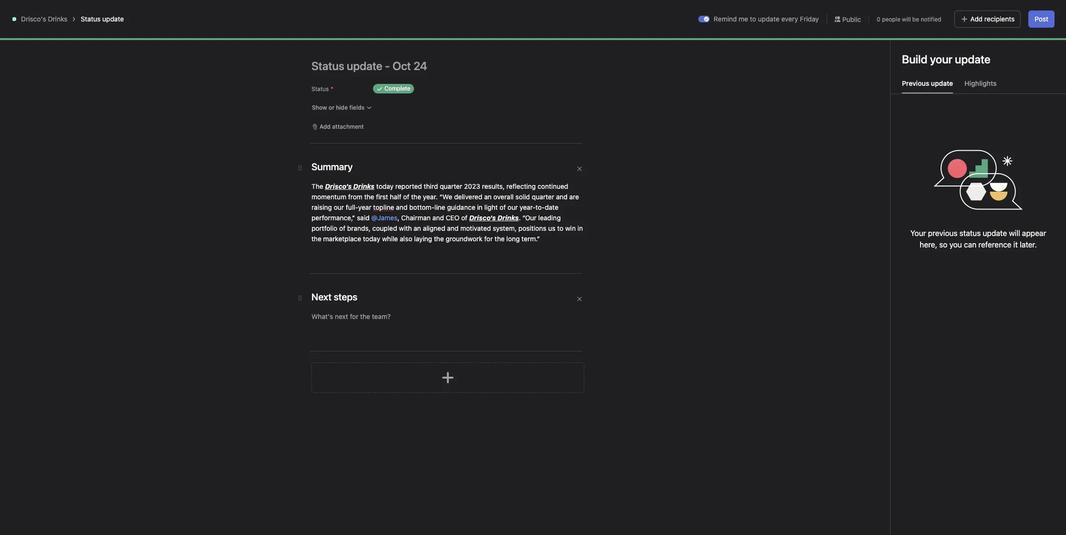 Task type: describe. For each thing, give the bounding box(es) containing it.
solid
[[516, 193, 530, 201]]

0 horizontal spatial drinks
[[48, 15, 67, 23]]

long
[[507, 235, 520, 243]]

first
[[376, 193, 388, 201]]

and left are
[[556, 193, 568, 201]]

of down overall
[[500, 203, 506, 211]]

connected goals
[[314, 274, 386, 285]]

build
[[903, 53, 928, 66]]

it
[[1014, 241, 1019, 249]]

post
[[1035, 15, 1049, 23]]

highlights
[[965, 79, 997, 87]]

be
[[913, 16, 920, 23]]

remind me to update every friday switch
[[699, 16, 710, 22]]

the right for
[[495, 235, 505, 243]]

the down "aligned" at left top
[[434, 235, 444, 243]]

.
[[519, 214, 521, 222]]

positions
[[519, 224, 547, 232]]

of down guidance
[[462, 214, 468, 222]]

in inside button
[[947, 8, 952, 15]]

drisco's drinks link
[[21, 15, 67, 23]]

workflow link
[[350, 59, 387, 69]]

guidance
[[447, 203, 476, 211]]

add report section image
[[441, 370, 456, 386]]

status *
[[312, 85, 334, 93]]

info
[[1021, 8, 1031, 15]]

"our
[[523, 214, 537, 222]]

and up ,
[[396, 203, 408, 211]]

with
[[399, 224, 412, 232]]

also
[[400, 235, 413, 243]]

an inside today reported third quarter 2023 results, reflecting continued momentum from the first half of the year. "we delivered an overall solid quarter and are raising our full-year topline and bottom-line guidance in light of our year-to-date performance," said
[[485, 193, 492, 201]]

trial?
[[963, 8, 977, 15]]

2 horizontal spatial drisco's
[[470, 214, 496, 222]]

previous
[[903, 79, 930, 87]]

complete button
[[367, 80, 421, 97]]

add recipients
[[971, 15, 1015, 23]]

show
[[312, 104, 327, 111]]

portfolio
[[312, 224, 338, 232]]

update inside your previous status update will appear here, so you can reference it later.
[[984, 229, 1008, 238]]

Section title text field
[[312, 160, 353, 174]]

0 horizontal spatial quarter
[[440, 182, 463, 190]]

show or hide fields
[[312, 104, 365, 111]]

1 horizontal spatial drinks
[[354, 182, 375, 190]]

list image
[[132, 35, 143, 46]]

build your update
[[903, 53, 991, 66]]

today reported third quarter 2023 results, reflecting continued momentum from the first half of the year. "we delivered an overall solid quarter and are raising our full-year topline and bottom-line guidance in light of our year-to-date performance," said
[[312, 182, 581, 222]]

third
[[424, 182, 438, 190]]

billing
[[1003, 8, 1019, 15]]

year-
[[520, 203, 536, 211]]

motivated
[[461, 224, 491, 232]]

bottom-
[[410, 203, 435, 211]]

what's the status?
[[889, 86, 969, 97]]

us
[[549, 224, 556, 232]]

dashboard
[[406, 60, 440, 68]]

Title of update text field
[[312, 55, 598, 76]]

1 our from the left
[[334, 203, 344, 211]]

complete
[[385, 85, 411, 92]]

add for add billing info
[[991, 8, 1002, 15]]

1 horizontal spatial to
[[751, 15, 757, 23]]

what's in my trial?
[[927, 8, 977, 15]]

status
[[960, 229, 982, 238]]

groundwork
[[446, 235, 483, 243]]

add for add recipients
[[971, 15, 983, 23]]

your
[[911, 229, 927, 238]]

2 vertical spatial drinks
[[498, 214, 519, 222]]

brands,
[[347, 224, 371, 232]]

every
[[782, 15, 799, 23]]

tab list containing previous update
[[891, 78, 1067, 94]]

25
[[885, 11, 892, 18]]

me
[[739, 15, 749, 23]]

remind
[[714, 15, 737, 23]]

today inside today reported third quarter 2023 results, reflecting continued momentum from the first half of the year. "we delivered an overall solid quarter and are raising our full-year topline and bottom-line guidance in light of our year-to-date performance," said
[[377, 182, 394, 190]]

delivered
[[454, 193, 483, 201]]

of right half at left top
[[403, 193, 410, 201]]

status for status update
[[81, 15, 101, 23]]

or
[[329, 104, 335, 111]]

. "our leading portfolio of brands, coupled with an aligned and motivated system, positions us to win in the marketplace today while also laying the groundwork for the long term."
[[312, 214, 585, 243]]

what's in my trial? button
[[923, 5, 981, 18]]

0
[[877, 16, 881, 23]]

the down portfolio
[[312, 235, 322, 243]]

remind me to update every friday
[[714, 15, 819, 23]]

add attachment
[[320, 123, 364, 130]]

attachment
[[332, 123, 364, 130]]

your update
[[931, 53, 991, 66]]

you
[[950, 241, 963, 249]]

Section title text field
[[312, 291, 358, 304]]

workflow
[[357, 60, 387, 68]]

key resources
[[314, 391, 374, 402]]

,
[[398, 214, 400, 222]]

1 vertical spatial quarter
[[532, 193, 555, 201]]

drisco's drinks
[[21, 15, 67, 23]]

date
[[545, 203, 559, 211]]

to inside . "our leading portfolio of brands, coupled with an aligned and motivated system, positions us to win in the marketplace today while also laying the groundwork for the long term."
[[558, 224, 564, 232]]

previous
[[929, 229, 958, 238]]

are
[[570, 193, 579, 201]]

from
[[348, 193, 363, 201]]

2 our from the left
[[508, 203, 518, 211]]

25 days left
[[885, 11, 917, 18]]

days
[[894, 11, 906, 18]]

what's for what's in my trial?
[[927, 8, 946, 15]]



Task type: vqa. For each thing, say whether or not it's contained in the screenshot.
add field image
no



Task type: locate. For each thing, give the bounding box(es) containing it.
our
[[334, 203, 344, 211], [508, 203, 518, 211]]

fields
[[350, 104, 365, 111]]

add for add attachment
[[320, 123, 331, 130]]

leading
[[539, 214, 561, 222]]

for
[[485, 235, 493, 243]]

the up "year"
[[365, 193, 374, 201]]

1 vertical spatial will
[[1010, 229, 1021, 238]]

1 vertical spatial an
[[414, 224, 421, 232]]

hide
[[336, 104, 348, 111]]

laying
[[414, 235, 432, 243]]

said
[[357, 214, 370, 222]]

light
[[485, 203, 498, 211]]

0 vertical spatial in
[[947, 8, 952, 15]]

add to starred image
[[242, 37, 250, 44]]

1 vertical spatial today
[[363, 235, 381, 243]]

will left be
[[903, 16, 911, 23]]

in inside . "our leading portfolio of brands, coupled with an aligned and motivated system, positions us to win in the marketplace today while also laying the groundwork for the long term."
[[578, 224, 583, 232]]

1 horizontal spatial in
[[578, 224, 583, 232]]

add inside button
[[971, 15, 983, 23]]

drinks up from in the top of the page
[[354, 182, 375, 190]]

add
[[991, 8, 1002, 15], [971, 15, 983, 23], [320, 123, 331, 130]]

hide sidebar image
[[12, 8, 20, 15]]

later.
[[1021, 241, 1038, 249]]

drisco's up motivated
[[470, 214, 496, 222]]

drisco's
[[21, 15, 46, 23], [325, 182, 352, 190], [470, 214, 496, 222]]

list box
[[421, 4, 650, 19]]

0 vertical spatial will
[[903, 16, 911, 23]]

your previous status update will appear here, so you can reference it later.
[[911, 229, 1047, 249]]

results,
[[482, 182, 505, 190]]

status left *
[[312, 85, 329, 93]]

coupled
[[373, 224, 397, 232]]

what's for what's the status?
[[889, 86, 919, 97]]

0 vertical spatial an
[[485, 193, 492, 201]]

add inside dropdown button
[[320, 123, 331, 130]]

an
[[485, 193, 492, 201], [414, 224, 421, 232]]

2 horizontal spatial add
[[991, 8, 1002, 15]]

to-
[[536, 203, 545, 211]]

aligned
[[423, 224, 446, 232]]

chairman
[[401, 214, 431, 222]]

drinks up system,
[[498, 214, 519, 222]]

0 horizontal spatial drisco's
[[21, 15, 46, 23]]

add inside button
[[991, 8, 1002, 15]]

2 horizontal spatial in
[[947, 8, 952, 15]]

an up light
[[485, 193, 492, 201]]

the drisco's drinks
[[312, 182, 375, 190]]

previous update
[[903, 79, 954, 87]]

drinks up home link
[[48, 15, 67, 23]]

in right "win"
[[578, 224, 583, 232]]

0 vertical spatial drisco's
[[21, 15, 46, 23]]

2 vertical spatial in
[[578, 224, 583, 232]]

1 vertical spatial drisco's
[[325, 182, 352, 190]]

continued
[[538, 182, 569, 190]]

public
[[843, 15, 862, 23]]

home link
[[6, 29, 109, 44]]

performance,"
[[312, 214, 355, 222]]

in left my
[[947, 8, 952, 15]]

in left light
[[477, 203, 483, 211]]

tab list
[[891, 78, 1067, 94]]

0 vertical spatial drinks
[[48, 15, 67, 23]]

2 vertical spatial drisco's
[[470, 214, 496, 222]]

update
[[102, 15, 124, 23], [759, 15, 780, 23], [932, 79, 954, 87], [984, 229, 1008, 238]]

what's inside what's in my trial? button
[[927, 8, 946, 15]]

1 horizontal spatial will
[[1010, 229, 1021, 238]]

reflecting
[[507, 182, 536, 190]]

0 vertical spatial to
[[751, 15, 757, 23]]

can
[[965, 241, 977, 249]]

project roles
[[314, 208, 367, 219]]

add recipients button
[[955, 11, 1022, 28]]

an inside . "our leading portfolio of brands, coupled with an aligned and motivated system, positions us to win in the marketplace today while also laying the groundwork for the long term."
[[414, 224, 421, 232]]

system,
[[493, 224, 517, 232]]

home
[[25, 32, 43, 41]]

1 horizontal spatial drisco's
[[325, 182, 352, 190]]

1 horizontal spatial what's
[[927, 8, 946, 15]]

recipients
[[985, 15, 1015, 23]]

add attachment button
[[308, 120, 368, 134]]

0 horizontal spatial to
[[558, 224, 564, 232]]

0 horizontal spatial will
[[903, 16, 911, 23]]

here,
[[920, 241, 938, 249]]

term."
[[522, 235, 540, 243]]

1 horizontal spatial our
[[508, 203, 518, 211]]

1 vertical spatial drinks
[[354, 182, 375, 190]]

appear
[[1023, 229, 1047, 238]]

None text field
[[155, 32, 224, 49]]

quarter up "we
[[440, 182, 463, 190]]

while
[[382, 235, 398, 243]]

status
[[81, 15, 101, 23], [312, 85, 329, 93]]

the status?
[[921, 86, 969, 97]]

marketplace
[[323, 235, 361, 243]]

dashboard link
[[398, 59, 440, 69]]

1 horizontal spatial an
[[485, 193, 492, 201]]

so
[[940, 241, 948, 249]]

quarter up to- at the top of page
[[532, 193, 555, 201]]

0 vertical spatial today
[[377, 182, 394, 190]]

topline
[[373, 203, 394, 211]]

status up home link
[[81, 15, 101, 23]]

of inside . "our leading portfolio of brands, coupled with an aligned and motivated system, positions us to win in the marketplace today while also laying the groundwork for the long term."
[[339, 224, 346, 232]]

today inside . "our leading portfolio of brands, coupled with an aligned and motivated system, positions us to win in the marketplace today while also laying the groundwork for the long term."
[[363, 235, 381, 243]]

1 vertical spatial status
[[312, 85, 329, 93]]

@james link
[[372, 214, 398, 222]]

will up it on the right top
[[1010, 229, 1021, 238]]

and inside . "our leading portfolio of brands, coupled with an aligned and motivated system, positions us to win in the marketplace today while also laying the groundwork for the long term."
[[447, 224, 459, 232]]

of up marketplace
[[339, 224, 346, 232]]

Project description title text field
[[308, 95, 397, 115]]

*
[[331, 85, 334, 93]]

left
[[908, 11, 917, 18]]

my
[[954, 8, 962, 15]]

win
[[566, 224, 576, 232]]

and down line
[[433, 214, 444, 222]]

0 horizontal spatial in
[[477, 203, 483, 211]]

0 horizontal spatial add
[[320, 123, 331, 130]]

add billing info button
[[987, 5, 1035, 18]]

and down ceo
[[447, 224, 459, 232]]

0 people will be notified
[[877, 16, 942, 23]]

post button
[[1029, 11, 1055, 28]]

0 vertical spatial quarter
[[440, 182, 463, 190]]

remove section image
[[577, 166, 583, 172]]

0 horizontal spatial an
[[414, 224, 421, 232]]

the up bottom-
[[411, 193, 421, 201]]

remove section image
[[577, 296, 583, 302]]

our down overall
[[508, 203, 518, 211]]

the
[[365, 193, 374, 201], [411, 193, 421, 201], [312, 235, 322, 243], [434, 235, 444, 243], [495, 235, 505, 243]]

2023
[[464, 182, 481, 190]]

calendar
[[310, 60, 338, 68]]

will inside your previous status update will appear here, so you can reference it later.
[[1010, 229, 1021, 238]]

momentum
[[312, 193, 347, 201]]

0 horizontal spatial our
[[334, 203, 344, 211]]

status for status *
[[312, 85, 329, 93]]

1 horizontal spatial add
[[971, 15, 983, 23]]

2 horizontal spatial drinks
[[498, 214, 519, 222]]

0 horizontal spatial what's
[[889, 86, 919, 97]]

0 vertical spatial status
[[81, 15, 101, 23]]

notified
[[921, 16, 942, 23]]

reported
[[396, 182, 422, 190]]

quarter
[[440, 182, 463, 190], [532, 193, 555, 201]]

1 horizontal spatial status
[[312, 85, 329, 93]]

1 horizontal spatial quarter
[[532, 193, 555, 201]]

show or hide fields button
[[308, 101, 377, 115]]

year.
[[423, 193, 438, 201]]

to right us
[[558, 224, 564, 232]]

1 vertical spatial to
[[558, 224, 564, 232]]

half
[[390, 193, 402, 201]]

to right me
[[751, 15, 757, 23]]

line
[[435, 203, 446, 211]]

what's down build
[[889, 86, 919, 97]]

@james , chairman and ceo of drisco's drinks
[[372, 214, 519, 222]]

what's up notified
[[927, 8, 946, 15]]

to
[[751, 15, 757, 23], [558, 224, 564, 232]]

0 vertical spatial what's
[[927, 8, 946, 15]]

drisco's up momentum
[[325, 182, 352, 190]]

in inside today reported third quarter 2023 results, reflecting continued momentum from the first half of the year. "we delivered an overall solid quarter and are raising our full-year topline and bottom-line guidance in light of our year-to-date performance," said
[[477, 203, 483, 211]]

full-
[[346, 203, 358, 211]]

today down the brands,
[[363, 235, 381, 243]]

status update
[[81, 15, 124, 23]]

an down chairman
[[414, 224, 421, 232]]

will
[[903, 16, 911, 23], [1010, 229, 1021, 238]]

drisco's up "home"
[[21, 15, 46, 23]]

1 vertical spatial what's
[[889, 86, 919, 97]]

1 vertical spatial in
[[477, 203, 483, 211]]

today up first
[[377, 182, 394, 190]]

ceo
[[446, 214, 460, 222]]

our up performance,"
[[334, 203, 344, 211]]

overall
[[494, 193, 514, 201]]

0 horizontal spatial status
[[81, 15, 101, 23]]



